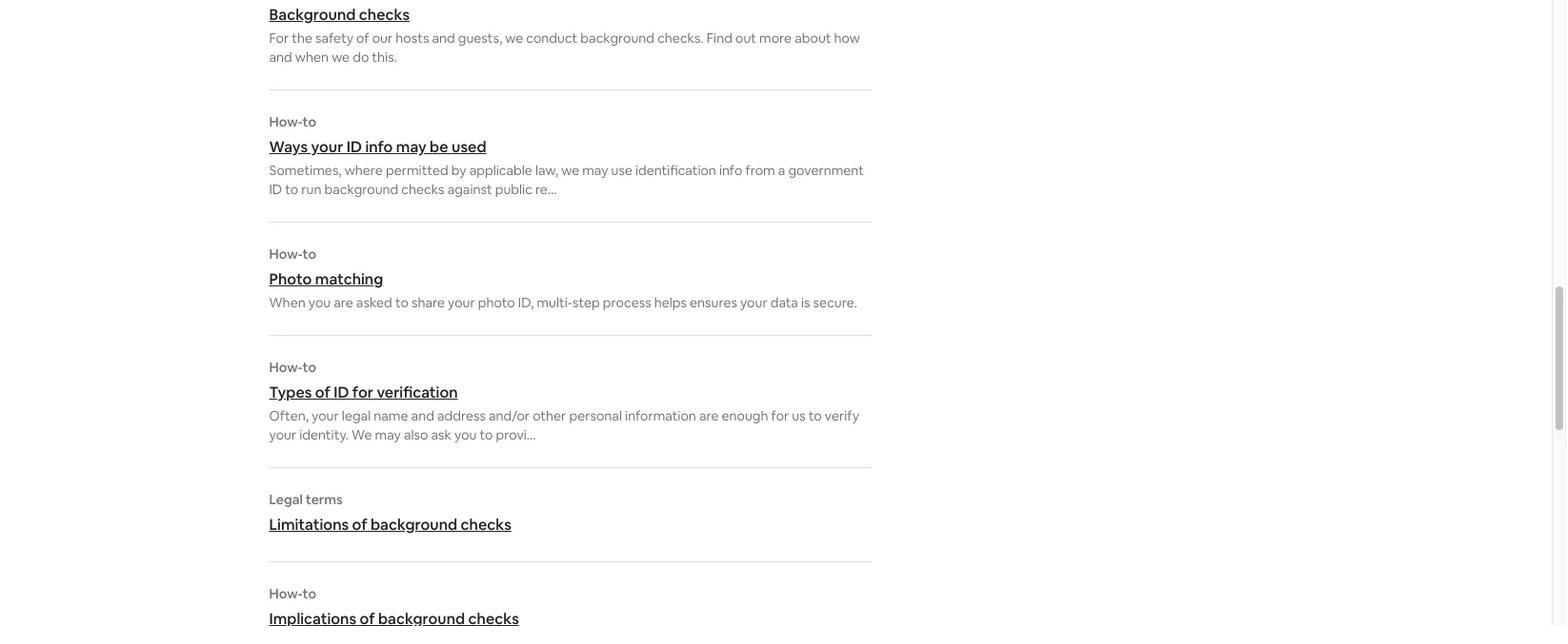 Task type: describe. For each thing, give the bounding box(es) containing it.
the
[[292, 30, 313, 47]]

more
[[759, 30, 792, 47]]

safety
[[315, 30, 354, 47]]

ask
[[431, 427, 452, 444]]

share
[[412, 294, 445, 312]]

of for id
[[315, 383, 330, 403]]

how-to
[[269, 586, 316, 603]]

sometimes,
[[269, 162, 342, 179]]

checks.
[[658, 30, 704, 47]]

law,
[[535, 162, 558, 179]]

enough
[[722, 408, 768, 425]]

often,
[[269, 408, 309, 425]]

terms
[[306, 492, 343, 509]]

your up identity. in the bottom left of the page
[[312, 408, 339, 425]]

for
[[269, 30, 289, 47]]

us
[[792, 408, 806, 425]]

ensures
[[690, 294, 737, 312]]

government
[[788, 162, 864, 179]]

photo matching link
[[269, 270, 871, 290]]

ways your id info may be used element
[[269, 113, 871, 199]]

address
[[437, 408, 486, 425]]

to up ways
[[303, 113, 316, 131]]

1 horizontal spatial info
[[719, 162, 743, 179]]

verification
[[377, 383, 458, 403]]

you inside how-to photo matching when you are asked to share your photo id, multi-step process helps ensures your data is secure.
[[308, 294, 331, 312]]

to left provi…
[[480, 427, 493, 444]]

id,
[[518, 294, 534, 312]]

is
[[801, 294, 810, 312]]

to left share on the top left
[[395, 294, 409, 312]]

guests,
[[458, 30, 502, 47]]

hosts
[[396, 30, 429, 47]]

your down often,
[[269, 427, 296, 444]]

how- for types
[[269, 359, 303, 376]]

to up types on the bottom left of the page
[[303, 359, 316, 376]]

of for background
[[352, 515, 367, 535]]

about
[[795, 30, 831, 47]]

matching
[[315, 270, 383, 290]]

conduct
[[526, 30, 578, 47]]

we
[[352, 427, 372, 444]]

re…
[[535, 181, 557, 198]]

identification
[[635, 162, 716, 179]]

id for of
[[334, 383, 349, 403]]

use
[[611, 162, 633, 179]]

to inside implications of background checks element
[[303, 586, 316, 603]]

background inside "background checks for the safety of our hosts and guests, we conduct background checks. find out more about how and when we do this."
[[581, 30, 655, 47]]

against
[[447, 181, 492, 198]]

0 vertical spatial we
[[505, 30, 523, 47]]

background
[[269, 5, 356, 25]]

ways your id info may be used link
[[269, 137, 871, 157]]

data
[[770, 294, 798, 312]]

background inside 'legal terms limitations of background checks'
[[371, 515, 458, 535]]

0 vertical spatial may
[[396, 137, 427, 157]]

0 vertical spatial for
[[352, 383, 373, 403]]

our
[[372, 30, 393, 47]]

when
[[295, 49, 329, 66]]

also
[[404, 427, 428, 444]]

types
[[269, 383, 312, 403]]

information
[[625, 408, 696, 425]]

of inside "background checks for the safety of our hosts and guests, we conduct background checks. find out more about how and when we do this."
[[356, 30, 369, 47]]

how- for photo
[[269, 246, 303, 263]]



Task type: vqa. For each thing, say whether or not it's contained in the screenshot.
your within How-to Ways your ID info may be used Sometimes, where permitted by applicable law, we may use identification info from a government ID to run background checks against public re…
yes



Task type: locate. For each thing, give the bounding box(es) containing it.
provi…
[[496, 427, 536, 444]]

0 horizontal spatial you
[[308, 294, 331, 312]]

of inside 'legal terms limitations of background checks'
[[352, 515, 367, 535]]

do
[[353, 49, 369, 66]]

2 vertical spatial may
[[375, 427, 401, 444]]

are down matching
[[334, 294, 353, 312]]

info left from
[[719, 162, 743, 179]]

to down limitations at the left
[[303, 586, 316, 603]]

2 vertical spatial we
[[561, 162, 579, 179]]

helps
[[654, 294, 687, 312]]

we right "guests,"
[[505, 30, 523, 47]]

ways
[[269, 137, 308, 157]]

id inside how-to types of id for verification often, your legal name and address and/or other personal information are enough for us to verify your identity. we may also ask you to provi…
[[334, 383, 349, 403]]

how- up ways
[[269, 113, 303, 131]]

1 vertical spatial you
[[454, 427, 477, 444]]

we down "safety"
[[332, 49, 350, 66]]

may
[[396, 137, 427, 157], [582, 162, 608, 179], [375, 427, 401, 444]]

asked
[[356, 294, 392, 312]]

to
[[303, 113, 316, 131], [285, 181, 298, 198], [303, 246, 316, 263], [395, 294, 409, 312], [303, 359, 316, 376], [809, 408, 822, 425], [480, 427, 493, 444], [303, 586, 316, 603]]

1 vertical spatial info
[[719, 162, 743, 179]]

legal
[[269, 492, 303, 509]]

1 vertical spatial and
[[269, 49, 292, 66]]

0 vertical spatial you
[[308, 294, 331, 312]]

we inside the how-to ways your id info may be used sometimes, where permitted by applicable law, we may use identification info from a government id to run background checks against public re…
[[561, 162, 579, 179]]

to up photo at the left top of the page
[[303, 246, 316, 263]]

photo
[[478, 294, 515, 312]]

personal
[[569, 408, 622, 425]]

we down ways your id info may be used link
[[561, 162, 579, 179]]

are inside how-to types of id for verification often, your legal name and address and/or other personal information are enough for us to verify your identity. we may also ask you to provi…
[[699, 408, 719, 425]]

when
[[269, 294, 306, 312]]

types of id for verification element
[[269, 359, 871, 445]]

2 vertical spatial checks
[[461, 515, 511, 535]]

how-to types of id for verification often, your legal name and address and/or other personal information are enough for us to verify your identity. we may also ask you to provi…
[[269, 359, 859, 444]]

background inside the how-to ways your id info may be used sometimes, where permitted by applicable law, we may use identification info from a government id to run background checks against public re…
[[324, 181, 399, 198]]

id up legal
[[334, 383, 349, 403]]

from
[[745, 162, 775, 179]]

you inside how-to types of id for verification often, your legal name and address and/or other personal information are enough for us to verify your identity. we may also ask you to provi…
[[454, 427, 477, 444]]

1 vertical spatial are
[[699, 408, 719, 425]]

0 horizontal spatial we
[[332, 49, 350, 66]]

checks inside "background checks for the safety of our hosts and guests, we conduct background checks. find out more about how and when we do this."
[[359, 5, 410, 25]]

this.
[[372, 49, 397, 66]]

0 vertical spatial background
[[581, 30, 655, 47]]

1 vertical spatial checks
[[401, 181, 445, 198]]

0 horizontal spatial info
[[365, 137, 393, 157]]

1 vertical spatial id
[[269, 181, 282, 198]]

id for your
[[347, 137, 362, 157]]

may up the 'permitted'
[[396, 137, 427, 157]]

step
[[573, 294, 600, 312]]

background checks link
[[269, 5, 871, 25]]

how- inside how-to types of id for verification often, your legal name and address and/or other personal information are enough for us to verify your identity. we may also ask you to provi…
[[269, 359, 303, 376]]

limitations of background checks link
[[269, 515, 871, 535]]

process
[[603, 294, 651, 312]]

id up where
[[347, 137, 362, 157]]

a
[[778, 162, 785, 179]]

how- for ways
[[269, 113, 303, 131]]

1 horizontal spatial for
[[771, 408, 789, 425]]

0 vertical spatial and
[[432, 30, 455, 47]]

limitations of background checks element
[[269, 492, 871, 535]]

and/or
[[489, 408, 530, 425]]

of right limitations at the left
[[352, 515, 367, 535]]

are
[[334, 294, 353, 312], [699, 408, 719, 425]]

1 vertical spatial background
[[324, 181, 399, 198]]

how-
[[269, 113, 303, 131], [269, 246, 303, 263], [269, 359, 303, 376], [269, 586, 303, 603]]

4 how- from the top
[[269, 586, 303, 603]]

for
[[352, 383, 373, 403], [771, 408, 789, 425]]

and right "hosts"
[[432, 30, 455, 47]]

1 horizontal spatial are
[[699, 408, 719, 425]]

and down the for
[[269, 49, 292, 66]]

1 how- from the top
[[269, 113, 303, 131]]

you down address
[[454, 427, 477, 444]]

how
[[834, 30, 860, 47]]

limitations
[[269, 515, 349, 535]]

2 vertical spatial background
[[371, 515, 458, 535]]

how- inside how-to photo matching when you are asked to share your photo id, multi-step process helps ensures your data is secure.
[[269, 246, 303, 263]]

out
[[735, 30, 756, 47]]

used
[[452, 137, 486, 157]]

id down sometimes,
[[269, 181, 282, 198]]

other
[[533, 408, 566, 425]]

background
[[581, 30, 655, 47], [324, 181, 399, 198], [371, 515, 458, 535]]

you right when
[[308, 294, 331, 312]]

2 vertical spatial of
[[352, 515, 367, 535]]

your left data
[[740, 294, 768, 312]]

info
[[365, 137, 393, 157], [719, 162, 743, 179]]

and
[[432, 30, 455, 47], [269, 49, 292, 66], [411, 408, 434, 425]]

2 vertical spatial id
[[334, 383, 349, 403]]

background checks for the safety of our hosts and guests, we conduct background checks. find out more about how and when we do this.
[[269, 5, 860, 66]]

0 vertical spatial checks
[[359, 5, 410, 25]]

identity.
[[299, 427, 349, 444]]

1 horizontal spatial we
[[505, 30, 523, 47]]

may down the name
[[375, 427, 401, 444]]

how- inside the how-to ways your id info may be used sometimes, where permitted by applicable law, we may use identification info from a government id to run background checks against public re…
[[269, 113, 303, 131]]

0 vertical spatial info
[[365, 137, 393, 157]]

run
[[301, 181, 322, 198]]

implications of background checks element
[[269, 586, 871, 627]]

public
[[495, 181, 532, 198]]

how-to ways your id info may be used sometimes, where permitted by applicable law, we may use identification info from a government id to run background checks against public re…
[[269, 113, 864, 198]]

may inside how-to types of id for verification often, your legal name and address and/or other personal information are enough for us to verify your identity. we may also ask you to provi…
[[375, 427, 401, 444]]

are left enough
[[699, 408, 719, 425]]

verify
[[825, 408, 859, 425]]

0 vertical spatial are
[[334, 294, 353, 312]]

0 vertical spatial of
[[356, 30, 369, 47]]

types of id for verification link
[[269, 383, 871, 403]]

1 vertical spatial for
[[771, 408, 789, 425]]

checks inside 'legal terms limitations of background checks'
[[461, 515, 511, 535]]

you
[[308, 294, 331, 312], [454, 427, 477, 444]]

by
[[451, 162, 467, 179]]

applicable
[[469, 162, 532, 179]]

1 horizontal spatial you
[[454, 427, 477, 444]]

for left us at bottom
[[771, 408, 789, 425]]

and inside how-to types of id for verification often, your legal name and address and/or other personal information are enough for us to verify your identity. we may also ask you to provi…
[[411, 408, 434, 425]]

we
[[505, 30, 523, 47], [332, 49, 350, 66], [561, 162, 579, 179]]

checks down provi…
[[461, 515, 511, 535]]

how- inside implications of background checks element
[[269, 586, 303, 603]]

where
[[345, 162, 383, 179]]

name
[[374, 408, 408, 425]]

your
[[311, 137, 343, 157], [448, 294, 475, 312], [740, 294, 768, 312], [312, 408, 339, 425], [269, 427, 296, 444]]

be
[[430, 137, 448, 157]]

how- up photo at the left top of the page
[[269, 246, 303, 263]]

your inside the how-to ways your id info may be used sometimes, where permitted by applicable law, we may use identification info from a government id to run background checks against public re…
[[311, 137, 343, 157]]

1 vertical spatial may
[[582, 162, 608, 179]]

background down background checks link
[[581, 30, 655, 47]]

how- down limitations at the left
[[269, 586, 303, 603]]

info up where
[[365, 137, 393, 157]]

how-to photo matching when you are asked to share your photo id, multi-step process helps ensures your data is secure.
[[269, 246, 857, 312]]

background down also
[[371, 515, 458, 535]]

checks down the 'permitted'
[[401, 181, 445, 198]]

2 horizontal spatial we
[[561, 162, 579, 179]]

1 vertical spatial of
[[315, 383, 330, 403]]

0 horizontal spatial for
[[352, 383, 373, 403]]

0 horizontal spatial are
[[334, 294, 353, 312]]

checks inside the how-to ways your id info may be used sometimes, where permitted by applicable law, we may use identification info from a government id to run background checks against public re…
[[401, 181, 445, 198]]

of
[[356, 30, 369, 47], [315, 383, 330, 403], [352, 515, 367, 535]]

and up also
[[411, 408, 434, 425]]

your up sometimes,
[[311, 137, 343, 157]]

of up "do"
[[356, 30, 369, 47]]

permitted
[[386, 162, 448, 179]]

photo
[[269, 270, 312, 290]]

may left use
[[582, 162, 608, 179]]

multi-
[[537, 294, 573, 312]]

for up legal
[[352, 383, 373, 403]]

3 how- from the top
[[269, 359, 303, 376]]

2 how- from the top
[[269, 246, 303, 263]]

to right us at bottom
[[809, 408, 822, 425]]

checks
[[359, 5, 410, 25], [401, 181, 445, 198], [461, 515, 511, 535]]

your right share on the top left
[[448, 294, 475, 312]]

how- up types on the bottom left of the page
[[269, 359, 303, 376]]

of right types on the bottom left of the page
[[315, 383, 330, 403]]

of inside how-to types of id for verification often, your legal name and address and/or other personal information are enough for us to verify your identity. we may also ask you to provi…
[[315, 383, 330, 403]]

photo matching element
[[269, 246, 871, 312]]

legal
[[342, 408, 371, 425]]

id
[[347, 137, 362, 157], [269, 181, 282, 198], [334, 383, 349, 403]]

2 vertical spatial and
[[411, 408, 434, 425]]

to left run
[[285, 181, 298, 198]]

secure.
[[813, 294, 857, 312]]

find
[[707, 30, 733, 47]]

0 vertical spatial id
[[347, 137, 362, 157]]

1 vertical spatial we
[[332, 49, 350, 66]]

legal terms limitations of background checks
[[269, 492, 511, 535]]

checks up our
[[359, 5, 410, 25]]

background down where
[[324, 181, 399, 198]]

are inside how-to photo matching when you are asked to share your photo id, multi-step process helps ensures your data is secure.
[[334, 294, 353, 312]]



